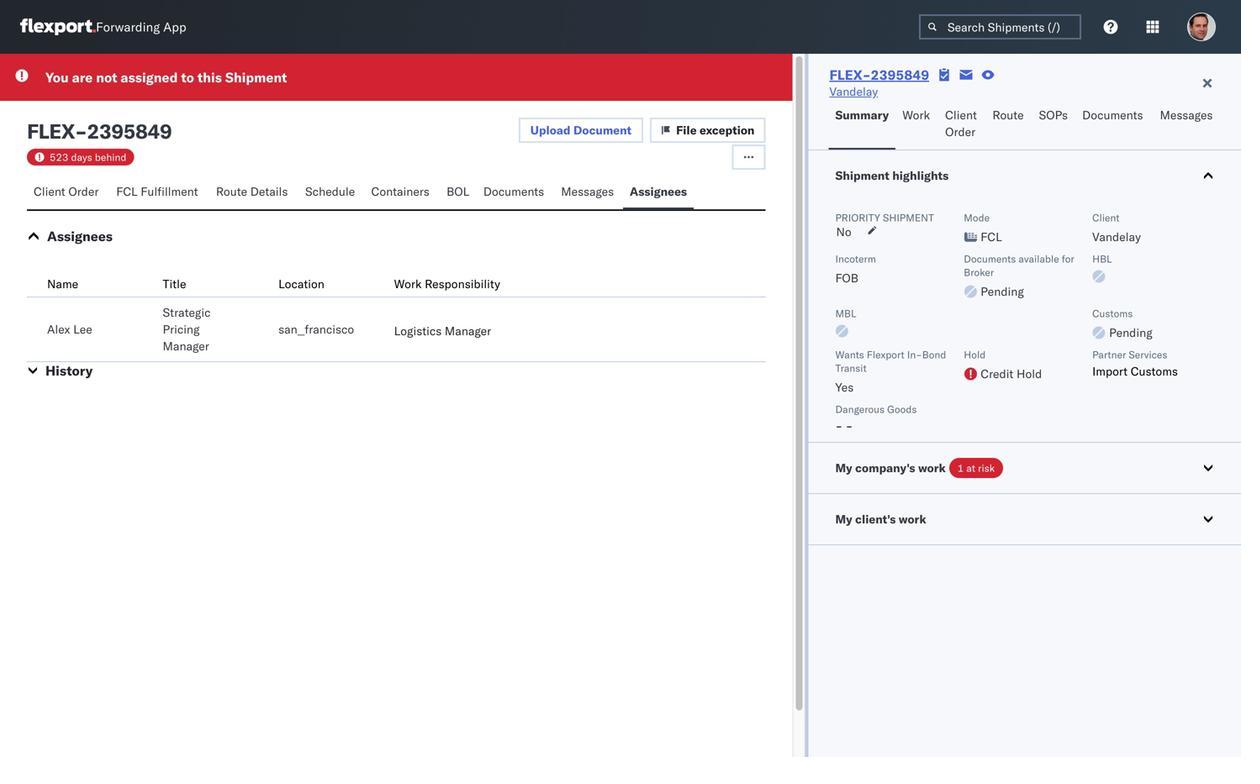 Task type: vqa. For each thing, say whether or not it's contained in the screenshot.
incoterm
yes



Task type: describe. For each thing, give the bounding box(es) containing it.
are
[[72, 69, 93, 86]]

route details button
[[209, 177, 299, 209]]

1
[[958, 462, 964, 475]]

strategic
[[163, 305, 211, 320]]

vandelay inside client vandelay incoterm fob
[[1092, 230, 1141, 244]]

upload document button
[[519, 118, 643, 143]]

client order for the client order button to the right
[[945, 108, 977, 139]]

document
[[573, 123, 632, 137]]

0 horizontal spatial messages button
[[554, 177, 623, 209]]

pending for documents available for broker
[[981, 284, 1024, 299]]

forwarding
[[96, 19, 160, 35]]

my company's work
[[835, 461, 946, 475]]

1 vertical spatial 2395849
[[87, 119, 172, 144]]

exception
[[700, 123, 755, 137]]

documents for top 'documents' button
[[1082, 108, 1143, 122]]

app
[[163, 19, 186, 35]]

to
[[181, 69, 194, 86]]

you
[[45, 69, 69, 86]]

route for route details
[[216, 184, 247, 199]]

work responsibility
[[394, 277, 500, 291]]

1 at risk
[[958, 462, 995, 475]]

for
[[1062, 253, 1074, 265]]

mode
[[964, 211, 990, 224]]

route details
[[216, 184, 288, 199]]

bol button
[[440, 177, 477, 209]]

0 horizontal spatial -
[[75, 119, 87, 144]]

partner services import customs
[[1092, 349, 1178, 379]]

shipment
[[883, 211, 934, 224]]

1 horizontal spatial -
[[835, 419, 843, 433]]

forwarding app link
[[20, 19, 186, 35]]

title
[[163, 277, 186, 291]]

work for work responsibility
[[394, 277, 422, 291]]

partner
[[1092, 349, 1126, 361]]

assigned
[[121, 69, 178, 86]]

shipment inside button
[[835, 168, 889, 183]]

risk
[[978, 462, 995, 475]]

alex lee
[[47, 322, 92, 337]]

client order for the left the client order button
[[34, 184, 99, 199]]

my client's work
[[835, 512, 926, 527]]

upload document
[[530, 123, 632, 137]]

fcl fulfillment
[[116, 184, 198, 199]]

credit
[[981, 367, 1014, 381]]

details
[[250, 184, 288, 199]]

in-
[[907, 349, 922, 361]]

dangerous
[[835, 403, 885, 416]]

file exception
[[676, 123, 755, 137]]

bol
[[447, 184, 469, 199]]

fulfillment
[[141, 184, 198, 199]]

0 horizontal spatial vandelay
[[829, 84, 878, 99]]

flex-
[[829, 66, 871, 83]]

credit hold
[[981, 367, 1042, 381]]

0 vertical spatial manager
[[445, 324, 491, 338]]

client vandelay incoterm fob
[[835, 211, 1141, 285]]

fcl fulfillment button
[[110, 177, 209, 209]]

documents for documents available for broker
[[964, 253, 1016, 265]]

incoterm
[[835, 253, 876, 265]]

logistics manager
[[394, 324, 491, 338]]

order for the client order button to the right
[[945, 124, 976, 139]]

wants flexport in-bond transit yes
[[835, 349, 946, 395]]

import
[[1092, 364, 1128, 379]]

fcl for fcl
[[981, 230, 1002, 244]]

name
[[47, 277, 78, 291]]

highlights
[[892, 168, 949, 183]]

summary
[[835, 108, 889, 122]]

containers
[[371, 184, 430, 199]]

flex
[[27, 119, 75, 144]]

0 horizontal spatial assignees button
[[47, 228, 113, 245]]

you are not assigned to this shipment
[[45, 69, 287, 86]]

sops button
[[1032, 100, 1076, 150]]

Search Shipments (/) text field
[[919, 14, 1081, 40]]

transit
[[835, 362, 867, 375]]

wants
[[835, 349, 864, 361]]

fob
[[835, 271, 858, 285]]

schedule button
[[299, 177, 364, 209]]

work button
[[896, 100, 938, 150]]

logistics
[[394, 324, 442, 338]]

hbl
[[1092, 253, 1112, 265]]

behind
[[95, 151, 126, 164]]

0 vertical spatial messages
[[1160, 108, 1213, 122]]

my client's work button
[[808, 494, 1241, 545]]

vandelay link
[[829, 83, 878, 100]]

my for my company's work
[[835, 461, 852, 475]]

priority shipment
[[835, 211, 934, 224]]



Task type: locate. For each thing, give the bounding box(es) containing it.
summary button
[[829, 100, 896, 150]]

route left "sops"
[[993, 108, 1024, 122]]

assignees up name
[[47, 228, 113, 245]]

client order down 523 at the top
[[34, 184, 99, 199]]

1 horizontal spatial hold
[[1017, 367, 1042, 381]]

2395849 up work button
[[871, 66, 929, 83]]

1 horizontal spatial documents
[[964, 253, 1016, 265]]

1 vertical spatial client
[[34, 184, 65, 199]]

1 horizontal spatial manager
[[445, 324, 491, 338]]

1 vertical spatial messages
[[561, 184, 614, 199]]

work for work
[[902, 108, 930, 122]]

schedule
[[305, 184, 355, 199]]

0 vertical spatial route
[[993, 108, 1024, 122]]

2 my from the top
[[835, 512, 852, 527]]

1 horizontal spatial documents button
[[1076, 100, 1153, 150]]

0 horizontal spatial fcl
[[116, 184, 138, 199]]

2395849 up behind
[[87, 119, 172, 144]]

0 horizontal spatial 2395849
[[87, 119, 172, 144]]

client for the client order button to the right
[[945, 108, 977, 122]]

0 vertical spatial pending
[[981, 284, 1024, 299]]

order down days
[[68, 184, 99, 199]]

0 vertical spatial 2395849
[[871, 66, 929, 83]]

fcl down behind
[[116, 184, 138, 199]]

documents inside documents available for broker
[[964, 253, 1016, 265]]

0 horizontal spatial manager
[[163, 339, 209, 354]]

days
[[71, 151, 92, 164]]

my left the client's
[[835, 512, 852, 527]]

1 horizontal spatial shipment
[[835, 168, 889, 183]]

0 vertical spatial documents button
[[1076, 100, 1153, 150]]

0 horizontal spatial messages
[[561, 184, 614, 199]]

1 horizontal spatial assignees
[[630, 184, 687, 199]]

priority
[[835, 211, 880, 224]]

0 horizontal spatial work
[[394, 277, 422, 291]]

flex-2395849
[[829, 66, 929, 83]]

1 vertical spatial messages button
[[554, 177, 623, 209]]

fcl
[[116, 184, 138, 199], [981, 230, 1002, 244]]

0 horizontal spatial route
[[216, 184, 247, 199]]

1 vertical spatial fcl
[[981, 230, 1002, 244]]

1 horizontal spatial vandelay
[[1092, 230, 1141, 244]]

order right work button
[[945, 124, 976, 139]]

2 horizontal spatial -
[[846, 419, 853, 433]]

flexport. image
[[20, 19, 96, 35]]

0 vertical spatial work
[[902, 108, 930, 122]]

2 vertical spatial documents
[[964, 253, 1016, 265]]

assignees
[[630, 184, 687, 199], [47, 228, 113, 245]]

work right the client's
[[899, 512, 926, 527]]

0 horizontal spatial documents button
[[477, 177, 554, 209]]

fcl inside button
[[116, 184, 138, 199]]

1 horizontal spatial client order
[[945, 108, 977, 139]]

2 vertical spatial client
[[1092, 211, 1120, 224]]

vandelay down flex- at the right
[[829, 84, 878, 99]]

pending up services
[[1109, 325, 1153, 340]]

0 horizontal spatial client order button
[[27, 177, 110, 209]]

assignees inside button
[[630, 184, 687, 199]]

0 vertical spatial my
[[835, 461, 852, 475]]

route left details
[[216, 184, 247, 199]]

customs
[[1092, 307, 1133, 320], [1131, 364, 1178, 379]]

hold right credit
[[1017, 367, 1042, 381]]

lee
[[73, 322, 92, 337]]

1 vertical spatial manager
[[163, 339, 209, 354]]

1 horizontal spatial client order button
[[938, 100, 986, 150]]

1 vertical spatial my
[[835, 512, 852, 527]]

2 horizontal spatial client
[[1092, 211, 1120, 224]]

order for the left the client order button
[[68, 184, 99, 199]]

0 vertical spatial fcl
[[116, 184, 138, 199]]

0 vertical spatial vandelay
[[829, 84, 878, 99]]

bond
[[922, 349, 946, 361]]

0 vertical spatial order
[[945, 124, 976, 139]]

1 vertical spatial documents
[[483, 184, 544, 199]]

1 vertical spatial assignees
[[47, 228, 113, 245]]

client right work button
[[945, 108, 977, 122]]

1 vertical spatial route
[[216, 184, 247, 199]]

strategic pricing manager
[[163, 305, 211, 354]]

my for my client's work
[[835, 512, 852, 527]]

san_francisco
[[278, 322, 354, 337]]

location
[[278, 277, 324, 291]]

1 horizontal spatial route
[[993, 108, 1024, 122]]

file exception button
[[650, 118, 766, 143], [650, 118, 766, 143]]

1 my from the top
[[835, 461, 852, 475]]

work up the logistics
[[394, 277, 422, 291]]

work inside my client's work "button"
[[899, 512, 926, 527]]

documents right the bol button
[[483, 184, 544, 199]]

vandelay
[[829, 84, 878, 99], [1092, 230, 1141, 244]]

1 vertical spatial client order button
[[27, 177, 110, 209]]

flex-2395849 link
[[829, 66, 929, 83]]

client inside client vandelay incoterm fob
[[1092, 211, 1120, 224]]

client order button
[[938, 100, 986, 150], [27, 177, 110, 209]]

1 vertical spatial shipment
[[835, 168, 889, 183]]

2 horizontal spatial documents
[[1082, 108, 1143, 122]]

-
[[75, 119, 87, 144], [835, 419, 843, 433], [846, 419, 853, 433]]

documents available for broker
[[964, 253, 1074, 279]]

route
[[993, 108, 1024, 122], [216, 184, 247, 199]]

my left company's
[[835, 461, 852, 475]]

manager
[[445, 324, 491, 338], [163, 339, 209, 354]]

0 vertical spatial client order
[[945, 108, 977, 139]]

0 horizontal spatial client
[[34, 184, 65, 199]]

1 vertical spatial vandelay
[[1092, 230, 1141, 244]]

order
[[945, 124, 976, 139], [68, 184, 99, 199]]

flexport
[[867, 349, 905, 361]]

pricing
[[163, 322, 200, 337]]

fcl down mode
[[981, 230, 1002, 244]]

documents
[[1082, 108, 1143, 122], [483, 184, 544, 199], [964, 253, 1016, 265]]

client order button up highlights
[[938, 100, 986, 150]]

1 vertical spatial client order
[[34, 184, 99, 199]]

0 vertical spatial work
[[918, 461, 946, 475]]

0 vertical spatial customs
[[1092, 307, 1133, 320]]

hold up credit
[[964, 349, 986, 361]]

this
[[197, 69, 222, 86]]

0 vertical spatial shipment
[[225, 69, 287, 86]]

not
[[96, 69, 117, 86]]

manager inside strategic pricing manager
[[163, 339, 209, 354]]

pending down broker
[[981, 284, 1024, 299]]

history button
[[45, 362, 93, 379]]

work inside button
[[902, 108, 930, 122]]

sops
[[1039, 108, 1068, 122]]

0 horizontal spatial client order
[[34, 184, 99, 199]]

client
[[945, 108, 977, 122], [34, 184, 65, 199], [1092, 211, 1120, 224]]

assignees down file
[[630, 184, 687, 199]]

0 vertical spatial assignees
[[630, 184, 687, 199]]

company's
[[855, 461, 915, 475]]

1 horizontal spatial fcl
[[981, 230, 1002, 244]]

0 horizontal spatial pending
[[981, 284, 1024, 299]]

0 horizontal spatial shipment
[[225, 69, 287, 86]]

manager down the responsibility
[[445, 324, 491, 338]]

file
[[676, 123, 697, 137]]

1 vertical spatial documents button
[[477, 177, 554, 209]]

documents button right "sops"
[[1076, 100, 1153, 150]]

my inside "button"
[[835, 512, 852, 527]]

documents for left 'documents' button
[[483, 184, 544, 199]]

fcl for fcl fulfillment
[[116, 184, 138, 199]]

work
[[902, 108, 930, 122], [394, 277, 422, 291]]

1 horizontal spatial assignees button
[[623, 177, 694, 209]]

messages button
[[1153, 100, 1222, 150], [554, 177, 623, 209]]

work right summary
[[902, 108, 930, 122]]

1 vertical spatial work
[[899, 512, 926, 527]]

documents up broker
[[964, 253, 1016, 265]]

forwarding app
[[96, 19, 186, 35]]

hold
[[964, 349, 986, 361], [1017, 367, 1042, 381]]

client order button down 523 at the top
[[27, 177, 110, 209]]

yes
[[835, 380, 854, 395]]

pending for customs
[[1109, 325, 1153, 340]]

shipment highlights button
[[808, 151, 1241, 201]]

1 vertical spatial pending
[[1109, 325, 1153, 340]]

1 horizontal spatial messages
[[1160, 108, 1213, 122]]

broker
[[964, 266, 994, 279]]

vandelay up the hbl
[[1092, 230, 1141, 244]]

1 vertical spatial assignees button
[[47, 228, 113, 245]]

client's
[[855, 512, 896, 527]]

documents right "sops"
[[1082, 108, 1143, 122]]

0 horizontal spatial documents
[[483, 184, 544, 199]]

my
[[835, 461, 852, 475], [835, 512, 852, 527]]

customs up partner
[[1092, 307, 1133, 320]]

alex
[[47, 322, 70, 337]]

client order
[[945, 108, 977, 139], [34, 184, 99, 199]]

customs inside partner services import customs
[[1131, 364, 1178, 379]]

1 horizontal spatial client
[[945, 108, 977, 122]]

assignees button up name
[[47, 228, 113, 245]]

0 vertical spatial client
[[945, 108, 977, 122]]

client down 523 at the top
[[34, 184, 65, 199]]

523 days behind
[[50, 151, 126, 164]]

client order right work button
[[945, 108, 977, 139]]

1 vertical spatial order
[[68, 184, 99, 199]]

0 horizontal spatial order
[[68, 184, 99, 199]]

route for route
[[993, 108, 1024, 122]]

1 horizontal spatial 2395849
[[871, 66, 929, 83]]

1 horizontal spatial messages button
[[1153, 100, 1222, 150]]

mbl
[[835, 307, 856, 320]]

1 horizontal spatial order
[[945, 124, 976, 139]]

1 vertical spatial customs
[[1131, 364, 1178, 379]]

0 vertical spatial hold
[[964, 349, 986, 361]]

0 vertical spatial messages button
[[1153, 100, 1222, 150]]

shipment right 'this'
[[225, 69, 287, 86]]

shipment
[[225, 69, 287, 86], [835, 168, 889, 183]]

customs down services
[[1131, 364, 1178, 379]]

work for my company's work
[[918, 461, 946, 475]]

work left 1
[[918, 461, 946, 475]]

1 horizontal spatial work
[[902, 108, 930, 122]]

services
[[1129, 349, 1167, 361]]

1 horizontal spatial pending
[[1109, 325, 1153, 340]]

manager down pricing
[[163, 339, 209, 354]]

1 vertical spatial hold
[[1017, 367, 1042, 381]]

goods
[[887, 403, 917, 416]]

flex - 2395849
[[27, 119, 172, 144]]

upload
[[530, 123, 571, 137]]

history
[[45, 362, 93, 379]]

0 horizontal spatial hold
[[964, 349, 986, 361]]

containers button
[[364, 177, 440, 209]]

assignees button down file
[[623, 177, 694, 209]]

available
[[1019, 253, 1059, 265]]

client for the left the client order button
[[34, 184, 65, 199]]

responsibility
[[425, 277, 500, 291]]

shipment highlights
[[835, 168, 949, 183]]

1 vertical spatial work
[[394, 277, 422, 291]]

0 vertical spatial documents
[[1082, 108, 1143, 122]]

0 vertical spatial client order button
[[938, 100, 986, 150]]

0 horizontal spatial assignees
[[47, 228, 113, 245]]

work for my client's work
[[899, 512, 926, 527]]

route button
[[986, 100, 1032, 150]]

documents button right bol
[[477, 177, 554, 209]]

0 vertical spatial assignees button
[[623, 177, 694, 209]]

messages
[[1160, 108, 1213, 122], [561, 184, 614, 199]]

shipment up the priority
[[835, 168, 889, 183]]

pending
[[981, 284, 1024, 299], [1109, 325, 1153, 340]]

documents button
[[1076, 100, 1153, 150], [477, 177, 554, 209]]

no
[[836, 225, 851, 239]]

client up the hbl
[[1092, 211, 1120, 224]]



